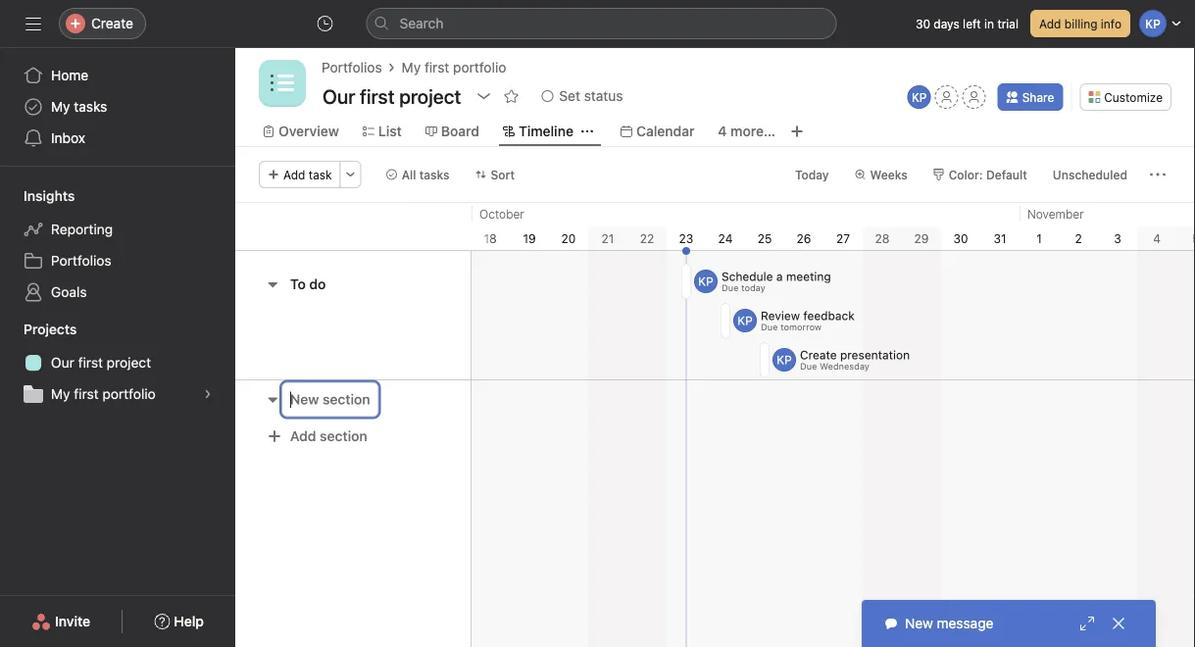 Task type: locate. For each thing, give the bounding box(es) containing it.
1 horizontal spatial due
[[761, 322, 778, 332]]

projects element
[[0, 312, 235, 414]]

1 horizontal spatial create
[[800, 348, 837, 362]]

0 horizontal spatial 4
[[718, 123, 727, 139]]

portfolios link
[[322, 57, 382, 78], [12, 245, 224, 277]]

sort button
[[466, 161, 524, 188]]

portfolios down history icon at the top of the page
[[322, 59, 382, 76]]

portfolio
[[453, 59, 507, 76], [102, 386, 156, 402]]

1 vertical spatial portfolios
[[51, 253, 111, 269]]

my down search
[[402, 59, 421, 76]]

my first portfolio down our first project
[[51, 386, 156, 402]]

my
[[402, 59, 421, 76], [51, 99, 70, 115], [51, 386, 70, 402]]

my tasks
[[51, 99, 107, 115]]

in
[[985, 17, 995, 30]]

my first portfolio link up "show options" icon
[[402, 57, 507, 78]]

close image
[[1111, 616, 1127, 632]]

section
[[320, 428, 368, 444]]

create
[[91, 15, 133, 31], [800, 348, 837, 362]]

add left task
[[283, 168, 306, 181]]

1 horizontal spatial more actions image
[[1151, 167, 1166, 182]]

create up the home link
[[91, 15, 133, 31]]

trial
[[998, 17, 1019, 30]]

None text field
[[318, 78, 466, 114]]

due for review feedback
[[761, 322, 778, 332]]

0 vertical spatial 4
[[718, 123, 727, 139]]

due left wednesday
[[800, 361, 817, 372]]

1 vertical spatial tasks
[[420, 168, 450, 181]]

global element
[[0, 48, 235, 166]]

1 horizontal spatial my first portfolio
[[402, 59, 507, 76]]

days
[[934, 17, 960, 30]]

due
[[722, 283, 739, 293], [761, 322, 778, 332], [800, 361, 817, 372]]

2 vertical spatial first
[[74, 386, 99, 402]]

color:
[[949, 168, 983, 181]]

first down search
[[425, 59, 450, 76]]

all tasks button
[[377, 161, 459, 188]]

portfolios down reporting
[[51, 253, 111, 269]]

my inside projects element
[[51, 386, 70, 402]]

0 horizontal spatial portfolios
[[51, 253, 111, 269]]

more actions image right task
[[345, 169, 357, 180]]

tasks inside the all tasks dropdown button
[[420, 168, 450, 181]]

create for create presentation due wednesday
[[800, 348, 837, 362]]

0 horizontal spatial portfolio
[[102, 386, 156, 402]]

kp down tomorrow
[[777, 353, 792, 367]]

october
[[480, 207, 525, 221]]

portfolios link down history icon at the top of the page
[[322, 57, 382, 78]]

my first portfolio link
[[402, 57, 507, 78], [12, 379, 224, 410]]

left
[[963, 17, 982, 30]]

review
[[761, 309, 800, 322]]

due left today
[[722, 283, 739, 293]]

help
[[174, 614, 204, 630]]

1 horizontal spatial tasks
[[420, 168, 450, 181]]

share button
[[998, 83, 1064, 111]]

add for add billing info
[[1040, 17, 1062, 30]]

0 horizontal spatial my first portfolio link
[[12, 379, 224, 410]]

our first project link
[[12, 347, 224, 379]]

1 vertical spatial 30
[[954, 231, 969, 245]]

1 vertical spatial my
[[51, 99, 70, 115]]

billing
[[1065, 17, 1098, 30]]

more actions image
[[1151, 167, 1166, 182], [345, 169, 357, 180]]

meeting
[[787, 269, 831, 283]]

schedule
[[722, 269, 773, 283]]

30 for 30
[[954, 231, 969, 245]]

3
[[1114, 231, 1122, 245]]

list
[[378, 123, 402, 139]]

due inside create presentation due wednesday
[[800, 361, 817, 372]]

0 vertical spatial due
[[722, 283, 739, 293]]

my for my first portfolio link within projects element
[[51, 386, 70, 402]]

portfolio down 'project'
[[102, 386, 156, 402]]

add left the section in the bottom left of the page
[[290, 428, 316, 444]]

more…
[[731, 123, 776, 139]]

add task button
[[259, 161, 341, 188]]

first
[[425, 59, 450, 76], [78, 355, 103, 371], [74, 386, 99, 402]]

1 vertical spatial portfolios link
[[12, 245, 224, 277]]

1 vertical spatial 4
[[1154, 231, 1161, 245]]

4 inside popup button
[[718, 123, 727, 139]]

1 vertical spatial my first portfolio link
[[12, 379, 224, 410]]

2 horizontal spatial due
[[800, 361, 817, 372]]

tasks
[[74, 99, 107, 115], [420, 168, 450, 181]]

create inside dropdown button
[[91, 15, 133, 31]]

create for create
[[91, 15, 133, 31]]

30 left days
[[916, 17, 931, 30]]

4 more… button
[[718, 121, 776, 142]]

0 horizontal spatial tasks
[[74, 99, 107, 115]]

25
[[758, 231, 772, 245]]

projects
[[24, 321, 77, 337]]

1 horizontal spatial 4
[[1154, 231, 1161, 245]]

invite
[[55, 614, 90, 630]]

portfolio up "show options" icon
[[453, 59, 507, 76]]

0 vertical spatial tasks
[[74, 99, 107, 115]]

add tab image
[[790, 124, 805, 139]]

share
[[1023, 90, 1055, 104]]

create inside create presentation due wednesday
[[800, 348, 837, 362]]

1 vertical spatial portfolio
[[102, 386, 156, 402]]

0 vertical spatial portfolios link
[[322, 57, 382, 78]]

2 vertical spatial my
[[51, 386, 70, 402]]

2 vertical spatial due
[[800, 361, 817, 372]]

kp left schedule
[[699, 275, 714, 288]]

add billing info
[[1040, 17, 1122, 30]]

4 right "3"
[[1154, 231, 1161, 245]]

home
[[51, 67, 89, 83]]

my up inbox
[[51, 99, 70, 115]]

add section
[[290, 428, 368, 444]]

review feedback due tomorrow
[[761, 309, 855, 332]]

portfolios
[[322, 59, 382, 76], [51, 253, 111, 269]]

set status
[[559, 88, 623, 104]]

New section text field
[[282, 382, 379, 417]]

add left billing
[[1040, 17, 1062, 30]]

1 vertical spatial my first portfolio
[[51, 386, 156, 402]]

wednesday
[[820, 361, 870, 372]]

my first portfolio up "show options" icon
[[402, 59, 507, 76]]

1 vertical spatial add
[[283, 168, 306, 181]]

1 vertical spatial first
[[78, 355, 103, 371]]

first for reporting
[[74, 386, 99, 402]]

first for my tasks
[[78, 355, 103, 371]]

all
[[402, 168, 416, 181]]

0 vertical spatial portfolios
[[322, 59, 382, 76]]

my inside global element
[[51, 99, 70, 115]]

kp up weeks dropdown button
[[912, 90, 927, 104]]

tasks inside my tasks link
[[74, 99, 107, 115]]

kp down today
[[738, 314, 753, 328]]

list link
[[363, 121, 402, 142]]

0 vertical spatial first
[[425, 59, 450, 76]]

0 vertical spatial create
[[91, 15, 133, 31]]

tasks down home on the left of page
[[74, 99, 107, 115]]

1 vertical spatial due
[[761, 322, 778, 332]]

4 left more…
[[718, 123, 727, 139]]

0 vertical spatial 30
[[916, 17, 931, 30]]

4 more…
[[718, 123, 776, 139]]

0 horizontal spatial portfolios link
[[12, 245, 224, 277]]

create down tomorrow
[[800, 348, 837, 362]]

2 vertical spatial add
[[290, 428, 316, 444]]

first down our first project
[[74, 386, 99, 402]]

set
[[559, 88, 581, 104]]

overview link
[[263, 121, 339, 142]]

1 vertical spatial create
[[800, 348, 837, 362]]

add billing info button
[[1031, 10, 1131, 37]]

0 horizontal spatial create
[[91, 15, 133, 31]]

add section button
[[259, 419, 375, 454]]

29
[[915, 231, 929, 245]]

0 horizontal spatial 30
[[916, 17, 931, 30]]

1 horizontal spatial my first portfolio link
[[402, 57, 507, 78]]

24
[[719, 231, 733, 245]]

portfolios link down reporting
[[12, 245, 224, 277]]

1 horizontal spatial 30
[[954, 231, 969, 245]]

weeks
[[871, 168, 908, 181]]

31
[[994, 231, 1007, 245]]

22
[[640, 231, 654, 245]]

due left tomorrow
[[761, 322, 778, 332]]

to do button
[[290, 267, 326, 302]]

tasks right all in the top left of the page
[[420, 168, 450, 181]]

list image
[[271, 72, 294, 95]]

first right our
[[78, 355, 103, 371]]

30 right 29
[[954, 231, 969, 245]]

status
[[584, 88, 623, 104]]

due inside review feedback due tomorrow
[[761, 322, 778, 332]]

help button
[[142, 604, 217, 640]]

add
[[1040, 17, 1062, 30], [283, 168, 306, 181], [290, 428, 316, 444]]

more actions image right unscheduled dropdown button at the right top of the page
[[1151, 167, 1166, 182]]

first inside "link"
[[78, 355, 103, 371]]

1 horizontal spatial portfolio
[[453, 59, 507, 76]]

my down our
[[51, 386, 70, 402]]

0 vertical spatial portfolio
[[453, 59, 507, 76]]

tasks for all tasks
[[420, 168, 450, 181]]

19
[[523, 231, 536, 245]]

unscheduled button
[[1044, 161, 1137, 188]]

0 vertical spatial add
[[1040, 17, 1062, 30]]

tab actions image
[[582, 126, 593, 137]]

today button
[[787, 161, 838, 188]]

0 horizontal spatial due
[[722, 283, 739, 293]]

task
[[309, 168, 332, 181]]

1
[[1037, 231, 1042, 245]]

my first portfolio link down 'project'
[[12, 379, 224, 410]]

0 horizontal spatial my first portfolio
[[51, 386, 156, 402]]

tasks for my tasks
[[74, 99, 107, 115]]

november
[[1028, 207, 1085, 221]]

calendar link
[[621, 121, 695, 142]]



Task type: describe. For each thing, give the bounding box(es) containing it.
feedback
[[804, 309, 855, 322]]

home link
[[12, 60, 224, 91]]

27
[[837, 231, 850, 245]]

reporting link
[[12, 214, 224, 245]]

inbox link
[[12, 123, 224, 154]]

color: default button
[[925, 161, 1037, 188]]

calendar
[[637, 123, 695, 139]]

see details, my first portfolio image
[[202, 388, 214, 400]]

23
[[679, 231, 694, 245]]

project
[[107, 355, 151, 371]]

history image
[[317, 16, 333, 31]]

1 horizontal spatial portfolios
[[322, 59, 382, 76]]

due inside schedule a meeting due today
[[722, 283, 739, 293]]

0 horizontal spatial more actions image
[[345, 169, 357, 180]]

invite button
[[19, 604, 103, 640]]

create presentation due wednesday
[[800, 348, 910, 372]]

21
[[602, 231, 614, 245]]

goals
[[51, 284, 87, 300]]

set status button
[[533, 82, 632, 110]]

search list box
[[366, 8, 837, 39]]

goals link
[[12, 277, 224, 308]]

today
[[795, 168, 829, 181]]

28
[[875, 231, 890, 245]]

20
[[562, 231, 576, 245]]

schedule a meeting due today
[[722, 269, 831, 293]]

kp for create presentation
[[777, 353, 792, 367]]

a
[[777, 269, 783, 283]]

kp button
[[908, 85, 932, 109]]

sort
[[491, 168, 515, 181]]

portfolios inside insights element
[[51, 253, 111, 269]]

search
[[400, 15, 444, 31]]

board
[[441, 123, 480, 139]]

new message
[[905, 615, 994, 632]]

kp for schedule a meeting
[[699, 275, 714, 288]]

timeline link
[[503, 121, 574, 142]]

1 horizontal spatial portfolios link
[[322, 57, 382, 78]]

0 vertical spatial my
[[402, 59, 421, 76]]

unscheduled
[[1053, 168, 1128, 181]]

overview
[[279, 123, 339, 139]]

kp inside button
[[912, 90, 927, 104]]

my tasks link
[[12, 91, 224, 123]]

today
[[742, 283, 766, 293]]

my first portfolio inside projects element
[[51, 386, 156, 402]]

do
[[309, 276, 326, 292]]

weeks button
[[846, 161, 917, 188]]

inbox
[[51, 130, 85, 146]]

projects button
[[0, 320, 77, 339]]

30 for 30 days left in trial
[[916, 17, 931, 30]]

timeline
[[519, 123, 574, 139]]

board link
[[426, 121, 480, 142]]

presentation
[[841, 348, 910, 362]]

tomorrow
[[781, 322, 822, 332]]

0 vertical spatial my first portfolio link
[[402, 57, 507, 78]]

to
[[290, 276, 306, 292]]

to do
[[290, 276, 326, 292]]

create button
[[59, 8, 146, 39]]

default
[[987, 168, 1028, 181]]

my first portfolio link inside projects element
[[12, 379, 224, 410]]

info
[[1101, 17, 1122, 30]]

our
[[51, 355, 74, 371]]

customize
[[1105, 90, 1163, 104]]

26
[[797, 231, 812, 245]]

all tasks
[[402, 168, 450, 181]]

add to starred image
[[504, 88, 519, 104]]

insights button
[[0, 186, 75, 206]]

reporting
[[51, 221, 113, 237]]

our first project
[[51, 355, 151, 371]]

expand new message image
[[1080, 616, 1096, 632]]

insights
[[24, 188, 75, 204]]

0 vertical spatial my first portfolio
[[402, 59, 507, 76]]

add task
[[283, 168, 332, 181]]

insights element
[[0, 179, 235, 312]]

30 days left in trial
[[916, 17, 1019, 30]]

4 for 4
[[1154, 231, 1161, 245]]

2
[[1075, 231, 1082, 245]]

collapse task list for the section to do image
[[265, 277, 281, 292]]

search button
[[366, 8, 837, 39]]

my for my tasks link at the top left of the page
[[51, 99, 70, 115]]

add for add task
[[283, 168, 306, 181]]

show options image
[[476, 88, 492, 104]]

portfolio inside projects element
[[102, 386, 156, 402]]

kp for review feedback
[[738, 314, 753, 328]]

4 for 4 more…
[[718, 123, 727, 139]]

due for create presentation
[[800, 361, 817, 372]]

hide sidebar image
[[26, 16, 41, 31]]

add for add section
[[290, 428, 316, 444]]

customize button
[[1080, 83, 1172, 111]]

collapse task list for the section image
[[265, 392, 281, 408]]

color: default
[[949, 168, 1028, 181]]



Task type: vqa. For each thing, say whether or not it's contained in the screenshot.
the Timeline link
yes



